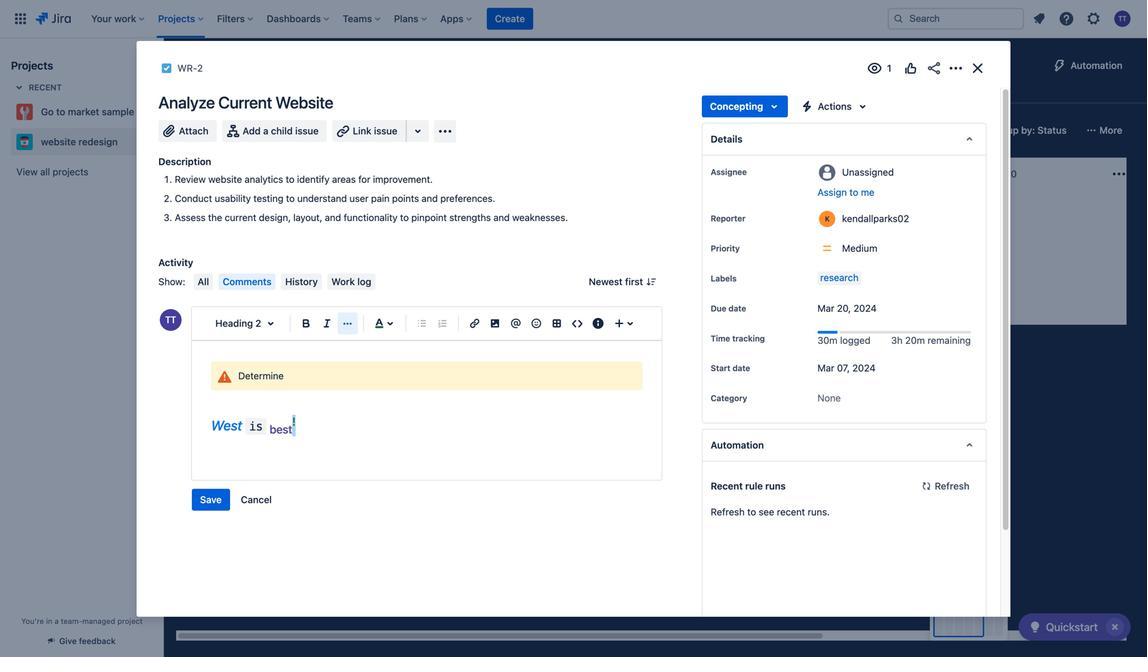 Task type: locate. For each thing, give the bounding box(es) containing it.
mar
[[818, 303, 835, 314], [818, 363, 835, 374]]

a right add on the top left of page
[[263, 125, 269, 137]]

0 vertical spatial testing
[[254, 193, 284, 204]]

1 horizontal spatial 1
[[424, 168, 428, 180]]

0 vertical spatial website
[[41, 136, 76, 148]]

date right start
[[733, 364, 751, 373]]

mar for mar 07, 2024
[[818, 363, 835, 374]]

0 horizontal spatial a
[[55, 618, 59, 626]]

menu bar containing all
[[191, 274, 378, 290]]

a/b testing
[[385, 205, 434, 216]]

you're
[[21, 618, 44, 626]]

actions image
[[948, 60, 965, 77]]

assess the current design, layout, and functionality to pinpoint strengths and weaknesses.
[[175, 212, 568, 223]]

research
[[821, 272, 859, 283]]

tab list containing board
[[172, 79, 912, 104]]

2024
[[854, 303, 877, 314], [853, 363, 876, 374]]

2 inside dropdown button
[[256, 318, 261, 329]]

team-
[[61, 618, 82, 626]]

0 vertical spatial 2
[[197, 63, 203, 74]]

jira image
[[36, 11, 71, 27], [36, 11, 71, 27]]

0 horizontal spatial testing
[[254, 193, 284, 204]]

date right the 'due'
[[729, 304, 747, 314]]

give
[[59, 637, 77, 647]]

managed
[[82, 618, 115, 626]]

group inside analyze current website dialog
[[192, 490, 280, 511]]

mention image
[[508, 316, 524, 332]]

menu bar inside analyze current website dialog
[[191, 274, 378, 290]]

website inside analyze current website dialog
[[208, 174, 242, 185]]

1 right complete
[[249, 168, 254, 180]]

website up view all projects
[[41, 136, 76, 148]]

link issue
[[353, 125, 398, 137]]

bold ⌘b image
[[298, 316, 315, 332]]

2024 for mar 07, 2024
[[853, 363, 876, 374]]

mar for mar 20, 2024
[[818, 303, 835, 314]]

current
[[225, 212, 256, 223]]

1 vertical spatial automation
[[711, 440, 764, 451]]

project
[[117, 618, 143, 626]]

1 right do
[[424, 168, 428, 180]]

1 vertical spatial date
[[733, 364, 751, 373]]

2 horizontal spatial and
[[494, 212, 510, 223]]

current
[[218, 93, 272, 112]]

goals
[[223, 205, 246, 216]]

0 horizontal spatial automation
[[711, 440, 764, 451]]

design,
[[259, 212, 291, 223]]

2 up summary
[[197, 63, 203, 74]]

testing down analytics at top left
[[254, 193, 284, 204]]

work
[[332, 276, 355, 288]]

20,
[[837, 303, 851, 314]]

mar left 07,
[[818, 363, 835, 374]]

reports
[[699, 86, 734, 97]]

issue right link
[[374, 125, 398, 137]]

testing down points
[[403, 205, 434, 216]]

prototyping
[[771, 205, 822, 216]]

and
[[422, 193, 438, 204], [325, 212, 341, 223], [494, 212, 510, 223]]

0 horizontal spatial 2
[[197, 63, 203, 74]]

0 horizontal spatial website
[[41, 136, 76, 148]]

more information about this user image
[[819, 211, 836, 227]]

go to market sample
[[41, 106, 134, 117]]

research link
[[818, 272, 862, 286]]

a right in
[[55, 618, 59, 626]]

newest first
[[589, 276, 643, 288]]

analyze current website dialog
[[137, 41, 1011, 658]]

assign to me button
[[818, 186, 973, 199]]

2 mar from the top
[[818, 363, 835, 374]]

issue
[[295, 125, 319, 137], [374, 125, 398, 137]]

0 horizontal spatial issue
[[295, 125, 319, 137]]

0 vertical spatial automation
[[1071, 60, 1123, 71]]

medium image
[[725, 268, 736, 279]]

2024 right 07,
[[853, 363, 876, 374]]

07,
[[837, 363, 850, 374]]

remaining
[[928, 335, 971, 346]]

2 right "heading"
[[256, 318, 261, 329]]

1 issue from the left
[[295, 125, 319, 137]]

0 vertical spatial date
[[729, 304, 747, 314]]

1 horizontal spatial a
[[263, 125, 269, 137]]

and up the pinpoint at left top
[[422, 193, 438, 204]]

1 horizontal spatial testing
[[403, 205, 434, 216]]

to
[[56, 106, 65, 117], [286, 174, 295, 185], [850, 187, 859, 198], [286, 193, 295, 204], [400, 212, 409, 223]]

to inside button
[[850, 187, 859, 198]]

0 vertical spatial mar
[[818, 303, 835, 314]]

1 vertical spatial testing
[[403, 205, 434, 216]]

and right the strengths
[[494, 212, 510, 223]]

issue inside 'button'
[[374, 125, 398, 137]]

1 horizontal spatial issue
[[374, 125, 398, 137]]

1 horizontal spatial automation
[[1071, 60, 1123, 71]]

calendar link
[[315, 79, 361, 104]]

is
[[249, 420, 263, 434]]

show subtasks image
[[804, 268, 820, 284]]

assign to me
[[818, 187, 875, 198]]

analyze current website
[[158, 93, 334, 112]]

1 mar from the top
[[818, 303, 835, 314]]

heading 2 button
[[206, 309, 284, 339]]

user
[[350, 193, 369, 204]]

understand
[[297, 193, 347, 204]]

2024 right 20,
[[854, 303, 877, 314]]

comments button
[[219, 274, 276, 290]]

primary element
[[8, 0, 877, 38]]

define
[[193, 205, 220, 216]]

create
[[495, 13, 525, 24], [977, 201, 1007, 213], [206, 264, 236, 275], [592, 300, 622, 311], [784, 306, 814, 317]]

reports link
[[696, 79, 737, 104]]

automation right the automation image
[[1071, 60, 1123, 71]]

board
[[242, 86, 269, 97]]

create inside create 'button'
[[495, 13, 525, 24]]

to left 'me'
[[850, 187, 859, 198]]

0 vertical spatial 2024
[[854, 303, 877, 314]]

group
[[192, 490, 280, 511]]

details
[[711, 134, 743, 145]]

projects
[[53, 166, 88, 178]]

tracking
[[733, 334, 765, 344]]

date for start date
[[733, 364, 751, 373]]

go to market sample link
[[11, 98, 148, 126]]

first
[[625, 276, 643, 288]]

testing inside analyze current website dialog
[[254, 193, 284, 204]]

points
[[392, 193, 419, 204]]

1 horizontal spatial 2
[[256, 318, 261, 329]]

go
[[41, 106, 54, 117]]

0 vertical spatial a
[[263, 125, 269, 137]]

comments
[[223, 276, 272, 288]]

1 vertical spatial 2024
[[853, 363, 876, 374]]

the
[[208, 212, 222, 223]]

1 vertical spatial mar
[[818, 363, 835, 374]]

1 vertical spatial website
[[208, 174, 242, 185]]

Comment - Main content area, start typing to enter text. text field
[[211, 362, 643, 462]]

2 issue from the left
[[374, 125, 398, 137]]

more formatting image
[[340, 316, 356, 332]]

create button inside primary element
[[487, 8, 533, 30]]

unassigned
[[842, 167, 894, 178]]

kendallparks02
[[842, 213, 910, 224]]

all
[[198, 276, 209, 288]]

automation down category
[[711, 440, 764, 451]]

1 up assign on the right of page
[[814, 168, 819, 180]]

website
[[41, 136, 76, 148], [208, 174, 242, 185]]

automation
[[1071, 60, 1123, 71], [711, 440, 764, 451]]

add
[[243, 125, 261, 137]]

and down conduct usability testing to understand user pain points and preferences.
[[325, 212, 341, 223]]

1 vertical spatial 2
[[256, 318, 261, 329]]

work log button
[[328, 274, 376, 290]]

info panel image
[[590, 316, 606, 332]]

link web pages and more image
[[410, 123, 426, 139]]

link issue button
[[332, 120, 407, 142]]

group containing save
[[192, 490, 280, 511]]

none
[[818, 393, 841, 404]]

list link
[[283, 79, 305, 104]]

!
[[292, 415, 296, 429]]

in
[[46, 618, 52, 626]]

mar 20, 2024
[[818, 303, 877, 314]]

due
[[711, 304, 727, 314]]

summary link
[[180, 79, 229, 104]]

cancel button
[[233, 490, 280, 511]]

add people image
[[351, 122, 368, 139]]

view
[[16, 166, 38, 178]]

0 horizontal spatial 1
[[249, 168, 254, 180]]

conduct
[[175, 193, 212, 204]]

a inside button
[[263, 125, 269, 137]]

time
[[711, 334, 731, 344]]

issue right child
[[295, 125, 319, 137]]

website up usability
[[208, 174, 242, 185]]

mar left 20,
[[818, 303, 835, 314]]

give feedback button
[[40, 631, 124, 653]]

1 horizontal spatial website
[[208, 174, 242, 185]]

menu bar
[[191, 274, 378, 290]]

pain
[[371, 193, 390, 204]]

website redesign link
[[11, 128, 148, 156]]

2 horizontal spatial 1
[[814, 168, 819, 180]]

tab list
[[172, 79, 912, 104]]

search image
[[894, 13, 904, 24]]



Task type: vqa. For each thing, say whether or not it's contained in the screenshot.
DEVELOPMENT icon
no



Task type: describe. For each thing, give the bounding box(es) containing it.
work log
[[332, 276, 372, 288]]

sample
[[102, 106, 134, 117]]

actions
[[818, 101, 852, 112]]

to down review website analytics to identify areas for improvement.
[[286, 193, 295, 204]]

task image
[[161, 63, 172, 74]]

recent
[[29, 83, 62, 92]]

dismiss quickstart image
[[1105, 617, 1126, 639]]

you're in a team-managed project
[[21, 618, 143, 626]]

copy link to issue image
[[200, 62, 211, 73]]

website inside website redesign link
[[41, 136, 76, 148]]

list
[[285, 86, 302, 97]]

quickstart button
[[1019, 614, 1131, 641]]

functionality
[[344, 212, 398, 223]]

add image, video, or file image
[[487, 316, 504, 332]]

concepting
[[710, 101, 764, 112]]

2 1 from the left
[[424, 168, 428, 180]]

vote options: no one has voted for this issue yet. image
[[903, 60, 919, 77]]

emoji image
[[528, 316, 545, 332]]

projects
[[11, 59, 53, 72]]

check image
[[1027, 620, 1044, 636]]

3h 20m remaining
[[892, 335, 971, 346]]

automation inside analyze current website dialog
[[711, 440, 764, 451]]

review
[[175, 174, 206, 185]]

strengths
[[450, 212, 491, 223]]

assign
[[818, 187, 847, 198]]

Search field
[[888, 8, 1025, 30]]

assess
[[175, 212, 206, 223]]

determine
[[238, 371, 284, 382]]

attach
[[179, 125, 209, 137]]

3h
[[892, 335, 903, 346]]

newest
[[589, 276, 623, 288]]

calendar
[[318, 86, 359, 97]]

details element
[[702, 123, 987, 156]]

to down points
[[400, 212, 409, 223]]

website redesign
[[41, 136, 118, 148]]

complete 1
[[202, 168, 254, 180]]

collapse recent projects image
[[11, 79, 27, 96]]

cancel
[[241, 495, 272, 506]]

preferences.
[[441, 193, 495, 204]]

3 1 from the left
[[814, 168, 819, 180]]

link
[[353, 125, 372, 137]]

wr-
[[178, 63, 197, 74]]

add a child issue
[[243, 125, 319, 137]]

start date
[[711, 364, 751, 373]]

save button
[[192, 490, 230, 511]]

add app image
[[437, 123, 454, 140]]

analyze
[[158, 93, 215, 112]]

identify
[[297, 174, 330, 185]]

date for due date
[[729, 304, 747, 314]]

actions button
[[794, 96, 877, 117]]

time tracking
[[711, 334, 765, 344]]

link image
[[467, 316, 483, 332]]

best
[[270, 423, 292, 437]]

table image
[[549, 316, 565, 332]]

testing 0
[[972, 168, 1017, 180]]

child
[[271, 125, 293, 137]]

give feedback
[[59, 637, 116, 647]]

testing
[[972, 170, 1006, 179]]

areas
[[332, 174, 356, 185]]

panel warning image
[[217, 369, 233, 386]]

description
[[158, 156, 211, 167]]

all
[[40, 166, 50, 178]]

code snippet image
[[569, 316, 586, 332]]

1 horizontal spatial and
[[422, 193, 438, 204]]

quickstart
[[1046, 621, 1098, 634]]

wr-2 link
[[178, 60, 203, 77]]

save
[[200, 495, 222, 506]]

heading 2
[[215, 318, 261, 329]]

west is best !
[[211, 415, 296, 437]]

medium
[[842, 243, 878, 254]]

review website analytics to identify areas for improvement.
[[175, 174, 433, 185]]

to left the identify
[[286, 174, 295, 185]]

automation inside button
[[1071, 60, 1123, 71]]

website
[[276, 93, 334, 112]]

issue inside button
[[295, 125, 319, 137]]

assignee
[[711, 167, 747, 177]]

conduct usability testing to understand user pain points and preferences.
[[175, 193, 495, 204]]

market
[[68, 106, 99, 117]]

2 for wr-2
[[197, 63, 203, 74]]

history button
[[281, 274, 322, 290]]

automation element
[[702, 429, 987, 462]]

show:
[[158, 276, 185, 288]]

a/b
[[385, 205, 401, 216]]

heading
[[215, 318, 253, 329]]

to right go
[[56, 106, 65, 117]]

automation image
[[1052, 57, 1068, 74]]

task image
[[578, 268, 589, 279]]

to
[[394, 170, 405, 179]]

1 vertical spatial a
[[55, 618, 59, 626]]

2 for heading 2
[[256, 318, 261, 329]]

priority
[[711, 244, 740, 253]]

concepting button
[[702, 96, 788, 117]]

0
[[1011, 168, 1017, 180]]

due date
[[711, 304, 747, 314]]

labels
[[711, 274, 737, 283]]

me
[[861, 187, 875, 198]]

30m logged
[[818, 335, 871, 346]]

define goals
[[193, 205, 246, 216]]

30m
[[818, 335, 838, 346]]

2024 for mar 20, 2024
[[854, 303, 877, 314]]

activity
[[158, 257, 193, 268]]

Search board text field
[[182, 121, 286, 140]]

to do 1
[[394, 168, 428, 180]]

weaknesses.
[[512, 212, 568, 223]]

layout,
[[293, 212, 322, 223]]

0 horizontal spatial and
[[325, 212, 341, 223]]

close image
[[970, 60, 986, 77]]

log
[[358, 276, 372, 288]]

logged
[[841, 335, 871, 346]]

1 1 from the left
[[249, 168, 254, 180]]

italic ⌘i image
[[319, 316, 335, 332]]

pinpoint
[[412, 212, 447, 223]]

create banner
[[0, 0, 1148, 38]]

mar 07, 2024
[[818, 363, 876, 374]]



